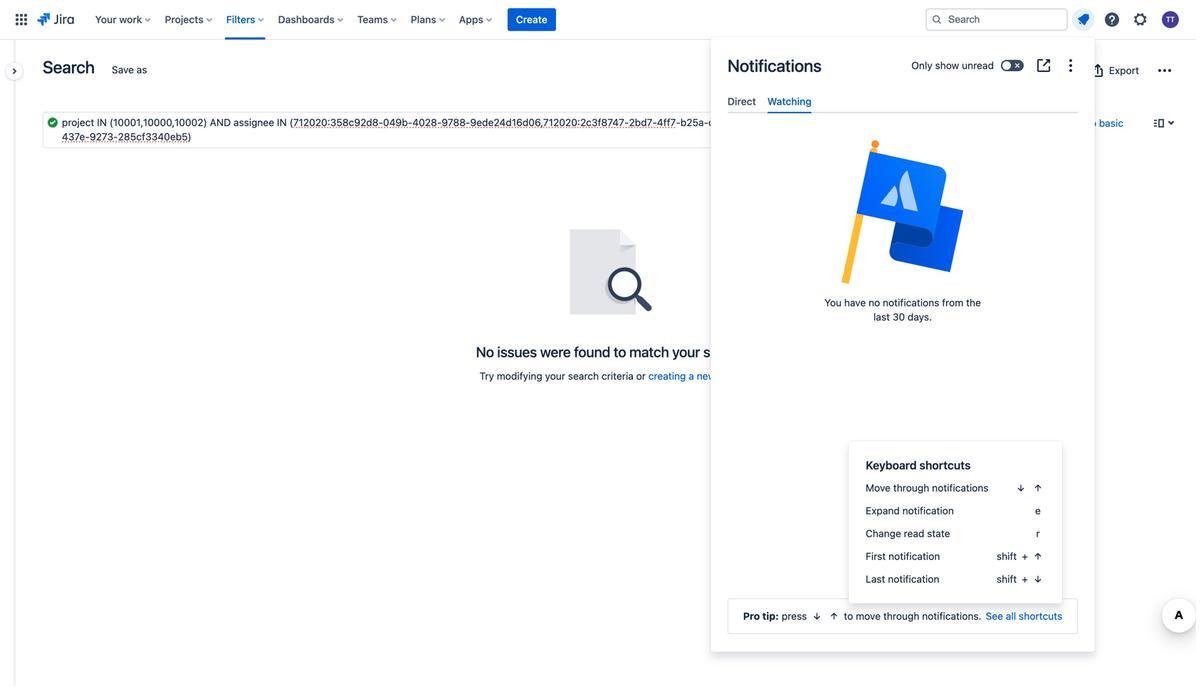 Task type: vqa. For each thing, say whether or not it's contained in the screenshot.
TIP:
yes



Task type: describe. For each thing, give the bounding box(es) containing it.
arrow up image
[[1033, 482, 1044, 494]]

teams
[[358, 14, 388, 25]]

switch to basic
[[1054, 117, 1124, 129]]

criteria
[[602, 370, 634, 382]]

more actions image
[[1159, 62, 1172, 79]]

filters
[[226, 14, 255, 25]]

more image
[[1063, 57, 1080, 74]]

pro tip: press
[[744, 610, 807, 622]]

search
[[43, 57, 95, 77]]

as
[[137, 64, 147, 76]]

move
[[866, 482, 891, 494]]

switch
[[1054, 117, 1085, 129]]

your profile and settings image
[[1163, 11, 1180, 28]]

0 vertical spatial to
[[1088, 117, 1097, 129]]

to move through notifications.
[[845, 610, 982, 622]]

first
[[866, 550, 886, 562]]

keyboard
[[866, 458, 917, 472]]

issue
[[719, 370, 743, 382]]

direct
[[728, 95, 757, 107]]

shift for last notification
[[997, 573, 1018, 585]]

r
[[1037, 528, 1041, 539]]

save as
[[112, 64, 147, 76]]

0 vertical spatial arrow up image
[[1033, 551, 1044, 562]]

+ for first notification
[[1023, 550, 1029, 562]]

change
[[866, 528, 902, 539]]

from
[[943, 297, 964, 309]]

first notification
[[866, 550, 941, 562]]

match
[[630, 343, 669, 360]]

see
[[986, 610, 1004, 622]]

your work
[[95, 14, 142, 25]]

open in google sheets image
[[994, 64, 1005, 76]]

last notification
[[866, 573, 940, 585]]

notification for expand notification
[[903, 505, 955, 517]]

filters button
[[222, 8, 270, 31]]

found
[[574, 343, 611, 360]]

creating a new issue link
[[649, 370, 743, 382]]

shift for first notification
[[997, 550, 1018, 562]]

no issues were found to match your search
[[476, 343, 746, 360]]

you have no notifications from the last 30 days.
[[825, 297, 982, 323]]

no
[[869, 297, 881, 309]]

modifying
[[497, 370, 543, 382]]

open notifications in a new tab image
[[1036, 57, 1053, 74]]

create button
[[508, 8, 556, 31]]

no
[[476, 343, 494, 360]]

a
[[689, 370, 695, 382]]

switch to basic link
[[1054, 117, 1124, 129]]

export button
[[1083, 59, 1147, 82]]

1 vertical spatial to
[[614, 343, 627, 360]]

keyboard shortcuts
[[866, 458, 971, 472]]

shift + for last notification
[[997, 573, 1029, 585]]

expand
[[866, 505, 900, 517]]

appswitcher icon image
[[13, 11, 30, 28]]

try modifying your search criteria or creating a new issue
[[480, 370, 743, 382]]

see all shortcuts button
[[986, 609, 1063, 623]]

30
[[893, 311, 906, 323]]

apps
[[459, 14, 484, 25]]

last
[[866, 573, 886, 585]]

notifications
[[728, 56, 822, 76]]

1 vertical spatial through
[[884, 610, 920, 622]]

0 horizontal spatial arrow up image
[[829, 611, 840, 622]]

projects
[[165, 14, 204, 25]]

0 horizontal spatial search
[[568, 370, 599, 382]]

0 vertical spatial through
[[894, 482, 930, 494]]

projects button
[[161, 8, 218, 31]]

notifications image
[[1076, 11, 1093, 28]]

last
[[874, 311, 891, 323]]

primary element
[[9, 0, 915, 40]]

shortcuts inside "button"
[[1020, 610, 1063, 622]]



Task type: locate. For each thing, give the bounding box(es) containing it.
your work button
[[91, 8, 156, 31]]

+
[[1023, 550, 1029, 562], [1023, 573, 1029, 585]]

save
[[112, 64, 134, 76]]

banner containing your work
[[0, 0, 1197, 40]]

move through notifications
[[866, 482, 989, 494]]

0 vertical spatial +
[[1023, 550, 1029, 562]]

0 vertical spatial notifications
[[883, 297, 940, 309]]

notifications inside you have no notifications from the last 30 days.
[[883, 297, 940, 309]]

1 vertical spatial notifications
[[933, 482, 989, 494]]

watching
[[768, 95, 812, 107]]

change read state
[[866, 528, 951, 539]]

0 vertical spatial shift
[[997, 550, 1018, 562]]

settings image
[[1133, 11, 1150, 28]]

notification for last notification
[[889, 573, 940, 585]]

1 horizontal spatial arrow up image
[[1033, 551, 1044, 562]]

search image
[[932, 14, 943, 25]]

shift
[[997, 550, 1018, 562], [997, 573, 1018, 585]]

shortcuts
[[920, 458, 971, 472], [1020, 610, 1063, 622]]

0 horizontal spatial your
[[545, 370, 566, 382]]

0 vertical spatial notification
[[903, 505, 955, 517]]

1 vertical spatial +
[[1023, 573, 1029, 585]]

search up issue
[[704, 343, 746, 360]]

arrow down image up see all shortcuts on the bottom right
[[1033, 574, 1044, 585]]

1 vertical spatial arrow down image
[[812, 611, 823, 622]]

search
[[704, 343, 746, 360], [568, 370, 599, 382]]

2 horizontal spatial to
[[1088, 117, 1097, 129]]

0 vertical spatial arrow down image
[[1033, 574, 1044, 585]]

1 horizontal spatial to
[[845, 610, 854, 622]]

your
[[95, 14, 117, 25]]

jira image
[[37, 11, 74, 28], [37, 11, 74, 28]]

through up expand notification
[[894, 482, 930, 494]]

unread
[[963, 59, 995, 71]]

arrow up image left move
[[829, 611, 840, 622]]

notification down first notification
[[889, 573, 940, 585]]

dashboards
[[278, 14, 335, 25]]

1 vertical spatial search
[[568, 370, 599, 382]]

your up a
[[673, 343, 701, 360]]

banner
[[0, 0, 1197, 40]]

0 horizontal spatial arrow down image
[[812, 611, 823, 622]]

notifications
[[883, 297, 940, 309], [933, 482, 989, 494]]

save as button
[[105, 58, 154, 81]]

days.
[[908, 311, 933, 323]]

move
[[856, 610, 881, 622]]

arrow up image
[[1033, 551, 1044, 562], [829, 611, 840, 622]]

1 + from the top
[[1023, 550, 1029, 562]]

new
[[697, 370, 716, 382]]

2 shift from the top
[[997, 573, 1018, 585]]

1 vertical spatial shortcuts
[[1020, 610, 1063, 622]]

work
[[119, 14, 142, 25]]

2 shift + from the top
[[997, 573, 1029, 585]]

0 vertical spatial search
[[704, 343, 746, 360]]

to inside the notifications dialog
[[845, 610, 854, 622]]

share
[[1044, 64, 1071, 76]]

0 vertical spatial shortcuts
[[920, 458, 971, 472]]

notifications dialog
[[711, 37, 1096, 652]]

2 + from the top
[[1023, 573, 1029, 585]]

shift + for first notification
[[997, 550, 1029, 562]]

0 vertical spatial your
[[673, 343, 701, 360]]

2 vertical spatial notification
[[889, 573, 940, 585]]

to left basic
[[1088, 117, 1097, 129]]

your down were
[[545, 370, 566, 382]]

open in microsoft excel image
[[963, 64, 975, 76]]

creating
[[649, 370, 686, 382]]

None text field
[[43, 112, 996, 148]]

teams button
[[353, 8, 402, 31]]

create
[[516, 14, 548, 25]]

notifications up days.
[[883, 297, 940, 309]]

to up "criteria"
[[614, 343, 627, 360]]

the
[[967, 297, 982, 309]]

1 vertical spatial your
[[545, 370, 566, 382]]

all
[[1007, 610, 1017, 622]]

were
[[541, 343, 571, 360]]

through right move
[[884, 610, 920, 622]]

2 vertical spatial to
[[845, 610, 854, 622]]

1 vertical spatial shift
[[997, 573, 1018, 585]]

Search field
[[926, 8, 1069, 31]]

1 shift from the top
[[997, 550, 1018, 562]]

notification down read
[[889, 550, 941, 562]]

only show unread
[[912, 59, 995, 71]]

1 shift + from the top
[[997, 550, 1029, 562]]

to left move
[[845, 610, 854, 622]]

arrow down image right the press
[[812, 611, 823, 622]]

shortcuts right the all
[[1020, 610, 1063, 622]]

through
[[894, 482, 930, 494], [884, 610, 920, 622]]

shift +
[[997, 550, 1029, 562], [997, 573, 1029, 585]]

see all shortcuts
[[986, 610, 1063, 622]]

apps button
[[455, 8, 498, 31]]

basic
[[1100, 117, 1124, 129]]

issues
[[498, 343, 537, 360]]

or
[[637, 370, 646, 382]]

notification
[[903, 505, 955, 517], [889, 550, 941, 562], [889, 573, 940, 585]]

e
[[1036, 505, 1042, 517]]

export
[[1110, 64, 1140, 76]]

tab list inside the notifications dialog
[[722, 90, 1084, 113]]

plans button
[[407, 8, 451, 31]]

main content
[[14, 40, 1197, 686]]

tab list
[[722, 90, 1084, 113]]

dashboards button
[[274, 8, 349, 31]]

tab list containing direct
[[722, 90, 1084, 113]]

you
[[825, 297, 842, 309]]

0 vertical spatial shift +
[[997, 550, 1029, 562]]

notification down move through notifications
[[903, 505, 955, 517]]

1 vertical spatial arrow up image
[[829, 611, 840, 622]]

1 horizontal spatial shortcuts
[[1020, 610, 1063, 622]]

tip:
[[763, 610, 779, 622]]

notification for first notification
[[889, 550, 941, 562]]

sidebar navigation image
[[0, 57, 31, 85]]

1 horizontal spatial arrow down image
[[1033, 574, 1044, 585]]

state
[[928, 528, 951, 539]]

notifications down keyboard shortcuts
[[933, 482, 989, 494]]

notifications.
[[923, 610, 982, 622]]

+ for last notification
[[1023, 573, 1029, 585]]

pro
[[744, 610, 760, 622]]

arrow down image
[[1033, 574, 1044, 585], [812, 611, 823, 622]]

show
[[936, 59, 960, 71]]

have
[[845, 297, 867, 309]]

0 horizontal spatial to
[[614, 343, 627, 360]]

arrow down image
[[1016, 482, 1027, 494]]

your
[[673, 343, 701, 360], [545, 370, 566, 382]]

help image
[[1104, 11, 1121, 28]]

try
[[480, 370, 494, 382]]

plans
[[411, 14, 437, 25]]

1 horizontal spatial your
[[673, 343, 701, 360]]

to
[[1088, 117, 1097, 129], [614, 343, 627, 360], [845, 610, 854, 622]]

0 horizontal spatial shortcuts
[[920, 458, 971, 472]]

press
[[782, 610, 807, 622]]

1 horizontal spatial search
[[704, 343, 746, 360]]

1 vertical spatial notification
[[889, 550, 941, 562]]

shortcuts up move through notifications
[[920, 458, 971, 472]]

read
[[905, 528, 925, 539]]

search down 'found' on the bottom
[[568, 370, 599, 382]]

only
[[912, 59, 933, 71]]

1 vertical spatial shift +
[[997, 573, 1029, 585]]

share link
[[1017, 59, 1078, 82]]

expand notification
[[866, 505, 955, 517]]

arrow up image down "r"
[[1033, 551, 1044, 562]]



